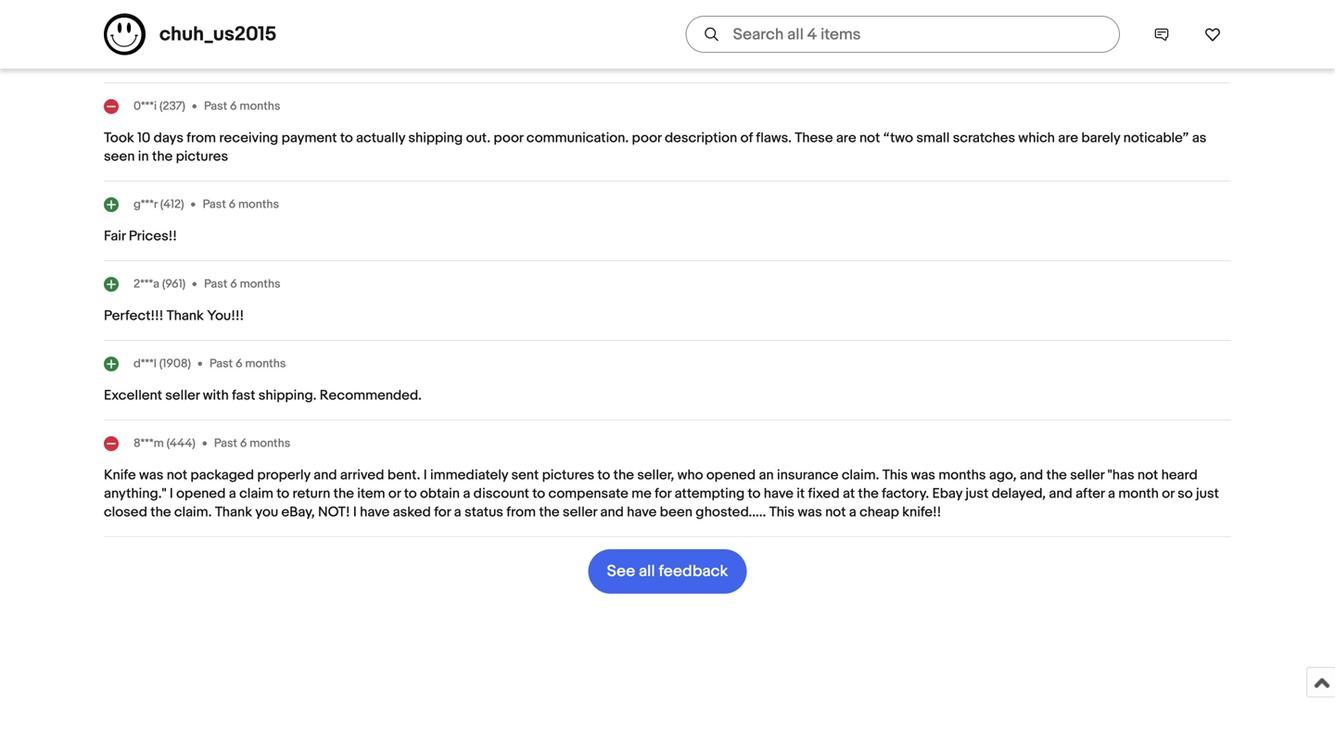 Task type: locate. For each thing, give the bounding box(es) containing it.
(444)
[[167, 436, 195, 451]]

0 horizontal spatial opened
[[176, 486, 226, 503]]

0 vertical spatial thank
[[167, 308, 204, 325]]

hospital
[[262, 50, 313, 67]]

is
[[211, 50, 221, 67]]

was
[[139, 467, 164, 484], [911, 467, 935, 484], [798, 504, 822, 521]]

this up factory.
[[883, 467, 908, 484]]

a
[[229, 486, 236, 503], [463, 486, 470, 503], [1108, 486, 1115, 503], [454, 504, 461, 521], [849, 504, 857, 521]]

past 6 months for thank
[[204, 277, 281, 291]]

not up month
[[1138, 467, 1158, 484]]

1 vertical spatial this
[[769, 504, 795, 521]]

1 vertical spatial pictures
[[542, 467, 594, 484]]

0 horizontal spatial from
[[187, 130, 216, 147]]

0 vertical spatial claim.
[[842, 467, 879, 484]]

to left get
[[1082, 32, 1094, 48]]

in left 3
[[792, 32, 803, 48]]

and inside never received the item and after contacting the seller multiple times i had no communication  from the seller in the 3 weeks after purchasing the item. i had to get ebay involved. unless the seller is in the hospital i do not recommend!!!!!
[[258, 32, 282, 48]]

small
[[916, 130, 950, 147]]

opened up the attempting
[[706, 467, 756, 484]]

0 vertical spatial opened
[[706, 467, 756, 484]]

past
[[204, 99, 227, 113], [203, 197, 226, 212], [204, 277, 227, 291], [210, 357, 233, 371], [214, 436, 237, 451]]

seller left 3
[[754, 32, 788, 48]]

d***l
[[134, 357, 157, 371]]

0 horizontal spatial item
[[227, 32, 255, 48]]

0 horizontal spatial poor
[[494, 130, 523, 147]]

closed
[[104, 504, 147, 521]]

1 horizontal spatial poor
[[632, 130, 662, 147]]

after left month
[[1076, 486, 1105, 503]]

to up asked
[[404, 486, 417, 503]]

thank
[[167, 308, 204, 325], [215, 504, 252, 521]]

from down 'discount'
[[507, 504, 536, 521]]

seller up recommend!!!!!
[[413, 32, 447, 48]]

past 6 months for 10
[[204, 99, 280, 113]]

properly
[[257, 467, 310, 484]]

0 horizontal spatial was
[[139, 467, 164, 484]]

to down properly at the bottom left of the page
[[277, 486, 289, 503]]

payment
[[282, 130, 337, 147]]

1 horizontal spatial had
[[1055, 32, 1079, 48]]

and down compensate
[[600, 504, 624, 521]]

opened down packaged
[[176, 486, 226, 503]]

seller down compensate
[[563, 504, 597, 521]]

past up packaged
[[214, 436, 237, 451]]

ghosted.....
[[696, 504, 766, 521]]

who
[[677, 467, 703, 484]]

1 horizontal spatial ebay
[[1122, 32, 1152, 48]]

claim.
[[842, 467, 879, 484], [174, 504, 212, 521]]

0 horizontal spatial or
[[388, 486, 401, 503]]

2 vertical spatial from
[[507, 504, 536, 521]]

after up hospital
[[285, 32, 314, 48]]

noticable"
[[1123, 130, 1189, 147]]

item inside knife was not packaged properly and arrived bent.  i immediately sent pictures to the seller, who opened an insurance claim.  this was months ago, and the seller "has not heard anything." i opened a claim to return the item or to obtain a discount to compensate me for attempting to have it fixed at the factory.  ebay just delayed, and after a month or so just closed the claim.  thank you ebay, not!  i have asked for a status from the seller and have been ghosted..... this was not a cheap knife!!
[[357, 486, 385, 503]]

fair prices!!
[[104, 228, 177, 245]]

6 up fast
[[236, 357, 243, 371]]

i left do
[[316, 50, 319, 67]]

i right item.
[[1048, 32, 1052, 48]]

months up excellent seller with fast shipping.  recommended.
[[245, 357, 286, 371]]

heard
[[1161, 467, 1198, 484]]

0 vertical spatial in
[[792, 32, 803, 48]]

0 horizontal spatial this
[[769, 504, 795, 521]]

took
[[104, 130, 134, 147]]

1 vertical spatial for
[[434, 504, 451, 521]]

thank down (961) at the top
[[167, 308, 204, 325]]

past 6 months down receiving at left top
[[203, 197, 279, 212]]

seller
[[413, 32, 447, 48], [754, 32, 788, 48], [173, 50, 208, 67], [165, 388, 200, 404], [1070, 467, 1105, 484], [563, 504, 597, 521]]

poor
[[494, 130, 523, 147], [632, 130, 662, 147]]

not
[[346, 50, 374, 67]]

6 up receiving at left top
[[230, 99, 237, 113]]

not left "two at the right top
[[860, 130, 880, 147]]

0 vertical spatial ebay
[[1122, 32, 1152, 48]]

2 horizontal spatial after
[[1076, 486, 1105, 503]]

ebay right get
[[1122, 32, 1152, 48]]

are right these
[[836, 130, 856, 147]]

months up properly at the bottom left of the page
[[250, 436, 290, 451]]

6 for prices!!
[[229, 197, 236, 212]]

compensate
[[548, 486, 628, 503]]

1 vertical spatial thank
[[215, 504, 252, 521]]

days
[[154, 130, 184, 147]]

to left actually
[[340, 130, 353, 147]]

claim. up at
[[842, 467, 879, 484]]

past for prices!!
[[203, 197, 226, 212]]

for down seller,
[[655, 486, 672, 503]]

1 horizontal spatial thank
[[215, 504, 252, 521]]

0 vertical spatial this
[[883, 467, 908, 484]]

pictures
[[176, 148, 228, 165], [542, 467, 594, 484]]

months for thank
[[240, 277, 281, 291]]

0 horizontal spatial for
[[434, 504, 451, 521]]

1 horizontal spatial or
[[1162, 486, 1175, 503]]

past right (237)
[[204, 99, 227, 113]]

i
[[544, 32, 547, 48], [1048, 32, 1052, 48], [316, 50, 319, 67], [424, 467, 427, 484], [170, 486, 173, 503], [353, 504, 357, 521]]

just
[[966, 486, 989, 503], [1196, 486, 1219, 503]]

2 vertical spatial in
[[138, 148, 149, 165]]

1 vertical spatial in
[[224, 50, 235, 67]]

in right is on the left of page
[[224, 50, 235, 67]]

item down arrived
[[357, 486, 385, 503]]

past for seller
[[210, 357, 233, 371]]

0 vertical spatial from
[[698, 32, 727, 48]]

(961)
[[162, 277, 186, 291]]

1 vertical spatial from
[[187, 130, 216, 147]]

poor right out.
[[494, 130, 523, 147]]

months up you!!!
[[240, 277, 281, 291]]

from inside took 10 days from receiving payment to actually shipping out. poor communication. poor description of flaws. these are not "two small scratches which are barely noticable" as seen in the pictures
[[187, 130, 216, 147]]

g***r (412)
[[134, 197, 184, 212]]

are right which
[[1058, 130, 1078, 147]]

past 6 months
[[204, 99, 280, 113], [203, 197, 279, 212], [204, 277, 281, 291], [210, 357, 286, 371], [214, 436, 290, 451]]

months for was
[[250, 436, 290, 451]]

had right item.
[[1055, 32, 1079, 48]]

have
[[764, 486, 794, 503], [360, 504, 390, 521], [627, 504, 657, 521]]

fixed
[[808, 486, 840, 503]]

months down receiving at left top
[[238, 197, 279, 212]]

past 6 months up packaged
[[214, 436, 290, 451]]

recommend!!!!!
[[377, 50, 487, 67]]

1 horizontal spatial item
[[357, 486, 385, 503]]

or down bent. in the left of the page
[[388, 486, 401, 503]]

6 up you!!!
[[230, 277, 237, 291]]

0***i (237)
[[134, 99, 185, 113]]

just right so
[[1196, 486, 1219, 503]]

2***a (961)
[[134, 277, 186, 291]]

past up with
[[210, 357, 233, 371]]

1 horizontal spatial this
[[883, 467, 908, 484]]

past 6 months up you!!!
[[204, 277, 281, 291]]

6 for 10
[[230, 99, 237, 113]]

months up receiving at left top
[[240, 99, 280, 113]]

0 horizontal spatial had
[[550, 32, 574, 48]]

past for was
[[214, 436, 237, 451]]

6 for seller
[[236, 357, 243, 371]]

anything."
[[104, 486, 167, 503]]

0 vertical spatial pictures
[[176, 148, 228, 165]]

months left 'ago,'
[[939, 467, 986, 484]]

see all feedback link
[[588, 550, 747, 594]]

past up you!!!
[[204, 277, 227, 291]]

and up delayed,
[[1020, 467, 1043, 484]]

pictures down days at the top left of the page
[[176, 148, 228, 165]]

past 6 months up receiving at left top
[[204, 99, 280, 113]]

(412)
[[160, 197, 184, 212]]

6 right (412) on the left top of page
[[229, 197, 236, 212]]

1 horizontal spatial in
[[224, 50, 235, 67]]

for down obtain
[[434, 504, 451, 521]]

months inside knife was not packaged properly and arrived bent.  i immediately sent pictures to the seller, who opened an insurance claim.  this was months ago, and the seller "has not heard anything." i opened a claim to return the item or to obtain a discount to compensate me for attempting to have it fixed at the factory.  ebay just delayed, and after a month or so just closed the claim.  thank you ebay, not!  i have asked for a status from the seller and have been ghosted..... this was not a cheap knife!!
[[939, 467, 986, 484]]

past right (412) on the left top of page
[[203, 197, 226, 212]]

description
[[665, 130, 737, 147]]

knife!!
[[902, 504, 941, 521]]

had left no
[[550, 32, 574, 48]]

this down an
[[769, 504, 795, 521]]

thank down claim
[[215, 504, 252, 521]]

past 6 months up fast
[[210, 357, 286, 371]]

do
[[322, 50, 343, 67]]

2 had from the left
[[1055, 32, 1079, 48]]

received
[[144, 32, 200, 48]]

1 vertical spatial opened
[[176, 486, 226, 503]]

0 horizontal spatial just
[[966, 486, 989, 503]]

i right anything."
[[170, 486, 173, 503]]

2 horizontal spatial from
[[698, 32, 727, 48]]

1 vertical spatial ebay
[[932, 486, 963, 503]]

0 horizontal spatial in
[[138, 148, 149, 165]]

cheap
[[860, 504, 899, 521]]

d***l (1908)
[[134, 357, 191, 371]]

times
[[505, 32, 540, 48]]

0 horizontal spatial claim.
[[174, 504, 212, 521]]

1 horizontal spatial was
[[798, 504, 822, 521]]

ago,
[[989, 467, 1017, 484]]

0 horizontal spatial ebay
[[932, 486, 963, 503]]

1 horizontal spatial just
[[1196, 486, 1219, 503]]

was down it
[[798, 504, 822, 521]]

seller left "has
[[1070, 467, 1105, 484]]

past 6 months for seller
[[210, 357, 286, 371]]

you!!!
[[207, 308, 244, 325]]

recommended.
[[320, 388, 422, 404]]

or left so
[[1162, 486, 1175, 503]]

which
[[1018, 130, 1055, 147]]

1 just from the left
[[966, 486, 989, 503]]

was up anything."
[[139, 467, 164, 484]]

attempting
[[675, 486, 745, 503]]

past for 10
[[204, 99, 227, 113]]

to
[[1082, 32, 1094, 48], [340, 130, 353, 147], [598, 467, 610, 484], [277, 486, 289, 503], [404, 486, 417, 503], [532, 486, 545, 503], [748, 486, 761, 503]]

1 horizontal spatial are
[[1058, 130, 1078, 147]]

after right weeks
[[884, 32, 913, 48]]

months for prices!!
[[238, 197, 279, 212]]

item right received
[[227, 32, 255, 48]]

1 poor from the left
[[494, 130, 523, 147]]

receiving
[[219, 130, 278, 147]]

6 up packaged
[[240, 436, 247, 451]]

have down me
[[627, 504, 657, 521]]

pictures inside took 10 days from receiving payment to actually shipping out. poor communication. poor description of flaws. these are not "two small scratches which are barely noticable" as seen in the pictures
[[176, 148, 228, 165]]

perfect!!!  thank you!!!
[[104, 308, 244, 325]]

seller left is on the left of page
[[173, 50, 208, 67]]

months
[[240, 99, 280, 113], [238, 197, 279, 212], [240, 277, 281, 291], [245, 357, 286, 371], [250, 436, 290, 451], [939, 467, 986, 484]]

months for seller
[[245, 357, 286, 371]]

opened
[[706, 467, 756, 484], [176, 486, 226, 503]]

pictures up compensate
[[542, 467, 594, 484]]

poor left description
[[632, 130, 662, 147]]

fair
[[104, 228, 126, 245]]

1 vertical spatial item
[[357, 486, 385, 503]]

past 6 months for was
[[214, 436, 290, 451]]

0 vertical spatial for
[[655, 486, 672, 503]]

0 horizontal spatial are
[[836, 130, 856, 147]]

0***i
[[134, 99, 157, 113]]

just left delayed,
[[966, 486, 989, 503]]

months for 10
[[240, 99, 280, 113]]

return
[[293, 486, 330, 503]]

1 horizontal spatial opened
[[706, 467, 756, 484]]

0 horizontal spatial pictures
[[176, 148, 228, 165]]

ebay up knife!!
[[932, 486, 963, 503]]

in
[[792, 32, 803, 48], [224, 50, 235, 67], [138, 148, 149, 165]]

in down 10
[[138, 148, 149, 165]]

was up factory.
[[911, 467, 935, 484]]

0 horizontal spatial thank
[[167, 308, 204, 325]]

have left asked
[[360, 504, 390, 521]]

1 horizontal spatial from
[[507, 504, 536, 521]]

10
[[137, 130, 150, 147]]

to down an
[[748, 486, 761, 503]]

a down packaged
[[229, 486, 236, 503]]

and up return
[[314, 467, 337, 484]]

and up hospital
[[258, 32, 282, 48]]

ebay inside knife was not packaged properly and arrived bent.  i immediately sent pictures to the seller, who opened an insurance claim.  this was months ago, and the seller "has not heard anything." i opened a claim to return the item or to obtain a discount to compensate me for attempting to have it fixed at the factory.  ebay just delayed, and after a month or so just closed the claim.  thank you ebay, not!  i have asked for a status from the seller and have been ghosted..... this was not a cheap knife!!
[[932, 486, 963, 503]]

ebay
[[1122, 32, 1152, 48], [932, 486, 963, 503]]

1 horizontal spatial pictures
[[542, 467, 594, 484]]

communication
[[596, 32, 695, 48]]

to inside took 10 days from receiving payment to actually shipping out. poor communication. poor description of flaws. these are not "two small scratches which are barely noticable" as seen in the pictures
[[340, 130, 353, 147]]

from right days at the top left of the page
[[187, 130, 216, 147]]

0 vertical spatial item
[[227, 32, 255, 48]]

a down "has
[[1108, 486, 1115, 503]]

have left it
[[764, 486, 794, 503]]

these
[[795, 130, 833, 147]]

see all feedback
[[607, 562, 728, 582]]

6 for was
[[240, 436, 247, 451]]

past for thank
[[204, 277, 227, 291]]

claim. down packaged
[[174, 504, 212, 521]]

never
[[104, 32, 141, 48]]

flaws.
[[756, 130, 792, 147]]

(777)
[[159, 1, 186, 15]]

1 or from the left
[[388, 486, 401, 503]]

had
[[550, 32, 574, 48], [1055, 32, 1079, 48]]

2 horizontal spatial in
[[792, 32, 803, 48]]

and right delayed,
[[1049, 486, 1073, 503]]

from right communication
[[698, 32, 727, 48]]



Task type: describe. For each thing, give the bounding box(es) containing it.
factory.
[[882, 486, 929, 503]]

an
[[759, 467, 774, 484]]

unless
[[104, 50, 146, 67]]

it
[[797, 486, 805, 503]]

communication.
[[526, 130, 629, 147]]

to up compensate
[[598, 467, 610, 484]]

barely
[[1082, 130, 1120, 147]]

status
[[464, 504, 503, 521]]

1 are from the left
[[836, 130, 856, 147]]

in inside took 10 days from receiving payment to actually shipping out. poor communication. poor description of flaws. these are not "two small scratches which are barely noticable" as seen in the pictures
[[138, 148, 149, 165]]

i***g
[[134, 1, 157, 15]]

from inside knife was not packaged properly and arrived bent.  i immediately sent pictures to the seller, who opened an insurance claim.  this was months ago, and the seller "has not heard anything." i opened a claim to return the item or to obtain a discount to compensate me for attempting to have it fixed at the factory.  ebay just delayed, and after a month or so just closed the claim.  thank you ebay, not!  i have asked for a status from the seller and have been ghosted..... this was not a cheap knife!!
[[507, 504, 536, 521]]

seller down the (1908)
[[165, 388, 200, 404]]

knife
[[104, 467, 136, 484]]

packaged
[[190, 467, 254, 484]]

asked
[[393, 504, 431, 521]]

2 just from the left
[[1196, 486, 1219, 503]]

i right times
[[544, 32, 547, 48]]

obtain
[[420, 486, 460, 503]]

contacting
[[317, 32, 386, 48]]

i right not!
[[353, 504, 357, 521]]

of
[[740, 130, 753, 147]]

to inside never received the item and after contacting the seller multiple times i had no communication  from the seller in the 3 weeks after purchasing the item. i had to get ebay involved. unless the seller is in the hospital i do not recommend!!!!!
[[1082, 32, 1094, 48]]

ebay inside never received the item and after contacting the seller multiple times i had no communication  from the seller in the 3 weeks after purchasing the item. i had to get ebay involved. unless the seller is in the hospital i do not recommend!!!!!
[[1122, 32, 1152, 48]]

"two
[[883, 130, 913, 147]]

bent.
[[387, 467, 420, 484]]

no
[[577, 32, 593, 48]]

fast
[[232, 388, 255, 404]]

seller,
[[637, 467, 674, 484]]

6 for thank
[[230, 277, 237, 291]]

0 horizontal spatial after
[[285, 32, 314, 48]]

not down fixed
[[825, 504, 846, 521]]

save this seller chuh_us2015 image
[[1204, 26, 1221, 43]]

took 10 days from receiving payment to actually shipping out. poor communication. poor description of flaws. these are not "two small scratches which are barely noticable" as seen in the pictures
[[104, 130, 1207, 165]]

(1908)
[[159, 357, 191, 371]]

2 poor from the left
[[632, 130, 662, 147]]

actually
[[356, 130, 405, 147]]

delayed,
[[992, 486, 1046, 503]]

not down (444)
[[167, 467, 187, 484]]

discount
[[474, 486, 529, 503]]

1 horizontal spatial after
[[884, 32, 913, 48]]

immediately
[[430, 467, 508, 484]]

thank inside knife was not packaged properly and arrived bent.  i immediately sent pictures to the seller, who opened an insurance claim.  this was months ago, and the seller "has not heard anything." i opened a claim to return the item or to obtain a discount to compensate me for attempting to have it fixed at the factory.  ebay just delayed, and after a month or so just closed the claim.  thank you ebay, not!  i have asked for a status from the seller and have been ghosted..... this was not a cheap knife!!
[[215, 504, 252, 521]]

0 horizontal spatial have
[[360, 504, 390, 521]]

i***g (777)
[[134, 1, 186, 15]]

perfect!!!
[[104, 308, 163, 325]]

after inside knife was not packaged properly and arrived bent.  i immediately sent pictures to the seller, who opened an insurance claim.  this was months ago, and the seller "has not heard anything." i opened a claim to return the item or to obtain a discount to compensate me for attempting to have it fixed at the factory.  ebay just delayed, and after a month or so just closed the claim.  thank you ebay, not!  i have asked for a status from the seller and have been ghosted..... this was not a cheap knife!!
[[1076, 486, 1105, 503]]

the inside took 10 days from receiving payment to actually shipping out. poor communication. poor description of flaws. these are not "two small scratches which are barely noticable" as seen in the pictures
[[152, 148, 173, 165]]

get
[[1098, 32, 1119, 48]]

shipping.
[[259, 388, 317, 404]]

a down at
[[849, 504, 857, 521]]

8***m (444)
[[134, 436, 195, 451]]

chuh_us2015 image
[[104, 13, 146, 55]]

1 horizontal spatial claim.
[[842, 467, 879, 484]]

so
[[1178, 486, 1193, 503]]

1 had from the left
[[550, 32, 574, 48]]

Search all 4 items field
[[686, 16, 1120, 53]]

not inside took 10 days from receiving payment to actually shipping out. poor communication. poor description of flaws. these are not "two small scratches which are barely noticable" as seen in the pictures
[[860, 130, 880, 147]]

at
[[843, 486, 855, 503]]

prices!!
[[129, 228, 177, 245]]

past 6 months for prices!!
[[203, 197, 279, 212]]

weeks
[[840, 32, 881, 48]]

out.
[[466, 130, 491, 147]]

2 or from the left
[[1162, 486, 1175, 503]]

1 horizontal spatial for
[[655, 486, 672, 503]]

pictures inside knife was not packaged properly and arrived bent.  i immediately sent pictures to the seller, who opened an insurance claim.  this was months ago, and the seller "has not heard anything." i opened a claim to return the item or to obtain a discount to compensate me for attempting to have it fixed at the factory.  ebay just delayed, and after a month or so just closed the claim.  thank you ebay, not!  i have asked for a status from the seller and have been ghosted..... this was not a cheap knife!!
[[542, 467, 594, 484]]

multiple
[[450, 32, 502, 48]]

involved.
[[1156, 32, 1212, 48]]

3
[[829, 32, 837, 48]]

from inside never received the item and after contacting the seller multiple times i had no communication  from the seller in the 3 weeks after purchasing the item. i had to get ebay involved. unless the seller is in the hospital i do not recommend!!!!!
[[698, 32, 727, 48]]

2 horizontal spatial was
[[911, 467, 935, 484]]

2 are from the left
[[1058, 130, 1078, 147]]

to down sent
[[532, 486, 545, 503]]

see
[[607, 562, 635, 582]]

as
[[1192, 130, 1207, 147]]

not!
[[318, 504, 350, 521]]

item.
[[1014, 32, 1045, 48]]

item inside never received the item and after contacting the seller multiple times i had no communication  from the seller in the 3 weeks after purchasing the item. i had to get ebay involved. unless the seller is in the hospital i do not recommend!!!!!
[[227, 32, 255, 48]]

2***a
[[134, 277, 159, 291]]

purchasing
[[916, 32, 987, 48]]

arrived
[[340, 467, 384, 484]]

a down immediately
[[463, 486, 470, 503]]

feedback
[[659, 562, 728, 582]]

me
[[632, 486, 652, 503]]

shipping
[[408, 130, 463, 147]]

"has
[[1108, 467, 1135, 484]]

insurance
[[777, 467, 839, 484]]

excellent seller with fast shipping.  recommended.
[[104, 388, 422, 404]]

1 vertical spatial claim.
[[174, 504, 212, 521]]

chuh_us2015 link
[[159, 22, 277, 46]]

excellent
[[104, 388, 162, 404]]

never received the item and after contacting the seller multiple times i had no communication  from the seller in the 3 weeks after purchasing the item. i had to get ebay involved. unless the seller is in the hospital i do not recommend!!!!!
[[104, 32, 1212, 67]]

been
[[660, 504, 693, 521]]

a down obtain
[[454, 504, 461, 521]]

2 horizontal spatial have
[[764, 486, 794, 503]]

(237)
[[159, 99, 185, 113]]

i right bent. in the left of the page
[[424, 467, 427, 484]]

seen
[[104, 148, 135, 165]]

g***r
[[134, 197, 157, 212]]

scratches
[[953, 130, 1015, 147]]

knife was not packaged properly and arrived bent.  i immediately sent pictures to the seller, who opened an insurance claim.  this was months ago, and the seller "has not heard anything." i opened a claim to return the item or to obtain a discount to compensate me for attempting to have it fixed at the factory.  ebay just delayed, and after a month or so just closed the claim.  thank you ebay, not!  i have asked for a status from the seller and have been ghosted..... this was not a cheap knife!!
[[104, 467, 1219, 521]]

8***m
[[134, 436, 164, 451]]

month
[[1118, 486, 1159, 503]]

1 horizontal spatial have
[[627, 504, 657, 521]]

you
[[255, 504, 278, 521]]



Task type: vqa. For each thing, say whether or not it's contained in the screenshot.
poor to the right
yes



